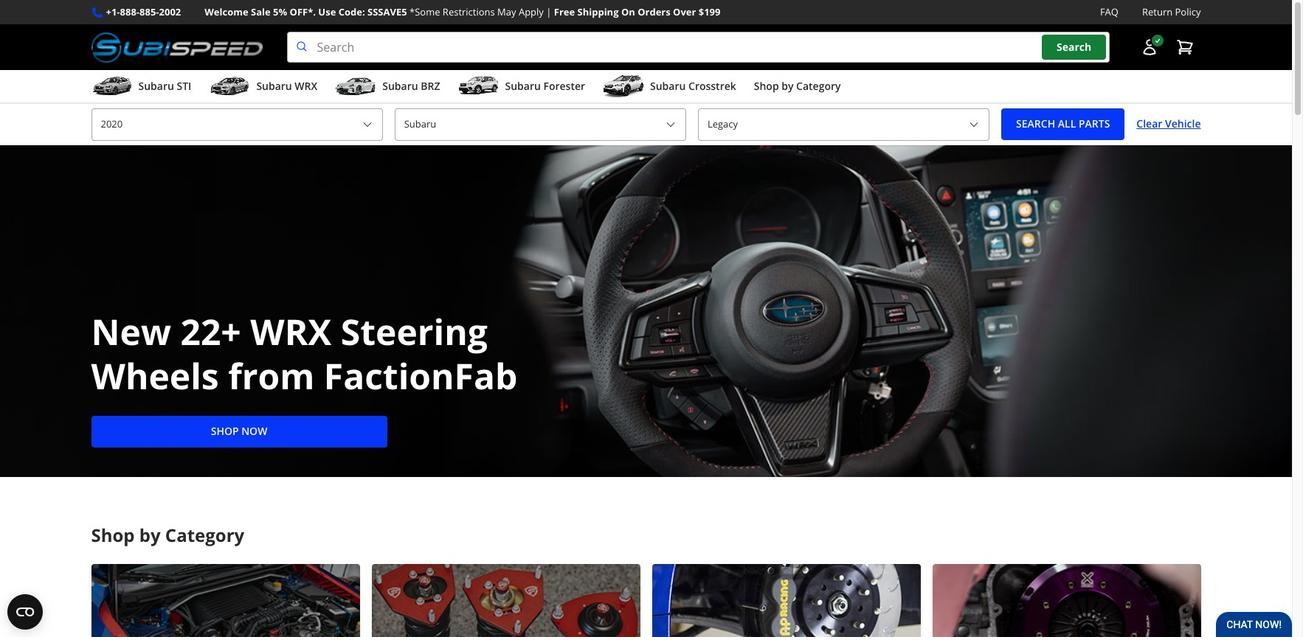 Task type: locate. For each thing, give the bounding box(es) containing it.
1 horizontal spatial by
[[782, 79, 794, 93]]

search input field
[[287, 32, 1110, 63]]

restrictions
[[443, 5, 495, 18]]

steering
[[341, 308, 488, 356]]

free
[[554, 5, 575, 18]]

category
[[797, 79, 841, 93], [165, 523, 245, 548]]

*some
[[410, 5, 440, 18]]

+1-
[[106, 5, 120, 18]]

0 vertical spatial shop by category
[[754, 79, 841, 93]]

wrx inside new 22+ wrx steering wheels from factionfab
[[250, 308, 332, 356]]

by
[[782, 79, 794, 93], [139, 523, 161, 548]]

subaru brz button
[[335, 73, 440, 103]]

subaru right 'a subaru wrx thumbnail image'
[[256, 79, 292, 93]]

wrx inside dropdown button
[[295, 79, 318, 93]]

welcome
[[205, 5, 249, 18]]

wrx
[[295, 79, 318, 93], [250, 308, 332, 356]]

subaru wrx
[[256, 79, 318, 93]]

4 subaru from the left
[[505, 79, 541, 93]]

0 horizontal spatial category
[[165, 523, 245, 548]]

*some restrictions may apply | free shipping on orders over $199
[[410, 5, 721, 18]]

apply
[[519, 5, 544, 18]]

1 vertical spatial shop
[[91, 523, 135, 548]]

subaru inside 'dropdown button'
[[651, 79, 686, 93]]

subaru
[[138, 79, 174, 93], [256, 79, 292, 93], [383, 79, 418, 93], [505, 79, 541, 93], [651, 79, 686, 93]]

0 horizontal spatial shop
[[91, 523, 135, 548]]

shop
[[754, 79, 779, 93], [91, 523, 135, 548]]

category up select model "button"
[[797, 79, 841, 93]]

forester
[[544, 79, 586, 93]]

use
[[318, 5, 336, 18]]

subaru for subaru brz
[[383, 79, 418, 93]]

2002
[[159, 5, 181, 18]]

|
[[547, 5, 552, 18]]

subaru inside dropdown button
[[138, 79, 174, 93]]

0 horizontal spatial shop by category
[[91, 523, 245, 548]]

subaru left sti
[[138, 79, 174, 93]]

0 horizontal spatial by
[[139, 523, 161, 548]]

3 subaru from the left
[[383, 79, 418, 93]]

22+
[[180, 308, 241, 356]]

1 vertical spatial wrx
[[250, 308, 332, 356]]

0 vertical spatial category
[[797, 79, 841, 93]]

sti
[[177, 79, 192, 93]]

a subaru sti thumbnail image image
[[91, 75, 133, 98]]

drivetrain image
[[933, 565, 1202, 638]]

faq
[[1101, 5, 1119, 18]]

faq link
[[1101, 4, 1119, 20]]

1 vertical spatial shop by category
[[91, 523, 245, 548]]

wheels
[[91, 352, 219, 400]]

subaru brz
[[383, 79, 440, 93]]

Select Make button
[[395, 109, 687, 141]]

2 subaru from the left
[[256, 79, 292, 93]]

on
[[622, 5, 636, 18]]

0 vertical spatial wrx
[[295, 79, 318, 93]]

a subaru brz thumbnail image image
[[335, 75, 377, 98]]

clear vehicle
[[1137, 117, 1202, 131]]

0 vertical spatial by
[[782, 79, 794, 93]]

subaru for subaru crosstrek
[[651, 79, 686, 93]]

a subaru crosstrek thumbnail image image
[[603, 75, 645, 98]]

1 horizontal spatial shop
[[754, 79, 779, 93]]

search all parts
[[1017, 117, 1111, 131]]

shipping
[[578, 5, 619, 18]]

+1-888-885-2002
[[106, 5, 181, 18]]

$199
[[699, 5, 721, 18]]

button image
[[1141, 38, 1159, 56]]

new 22+ wrx steering wheels from factionfab
[[91, 308, 518, 400]]

0 vertical spatial shop
[[754, 79, 779, 93]]

subaru left forester
[[505, 79, 541, 93]]

5 subaru from the left
[[651, 79, 686, 93]]

subaru sti button
[[91, 73, 192, 103]]

from
[[228, 352, 315, 400]]

subaru left brz
[[383, 79, 418, 93]]

open widget image
[[7, 595, 43, 631]]

1 subaru from the left
[[138, 79, 174, 93]]

brz
[[421, 79, 440, 93]]

shop by category button
[[754, 73, 841, 103]]

vehicle
[[1166, 117, 1202, 131]]

policy
[[1176, 5, 1202, 18]]

select make image
[[665, 119, 677, 131]]

new
[[91, 308, 171, 356]]

select year image
[[362, 119, 373, 131]]

shop by category
[[754, 79, 841, 93], [91, 523, 245, 548]]

code:
[[339, 5, 365, 18]]

clear vehicle button
[[1137, 109, 1202, 140]]

category up 'engine' "image"
[[165, 523, 245, 548]]

return
[[1143, 5, 1173, 18]]

off*.
[[290, 5, 316, 18]]

1 horizontal spatial category
[[797, 79, 841, 93]]

suspension image
[[372, 565, 641, 638]]

subaru for subaru sti
[[138, 79, 174, 93]]

subaru up select make icon at the right top of the page
[[651, 79, 686, 93]]

subaru sti
[[138, 79, 192, 93]]

1 vertical spatial category
[[165, 523, 245, 548]]



Task type: describe. For each thing, give the bounding box(es) containing it.
steering wheel image
[[0, 145, 1293, 477]]

search all parts button
[[1002, 109, 1126, 140]]

clear
[[1137, 117, 1163, 131]]

return policy link
[[1143, 4, 1202, 20]]

+1-888-885-2002 link
[[106, 4, 181, 20]]

orders
[[638, 5, 671, 18]]

sale
[[251, 5, 271, 18]]

Select Year button
[[91, 109, 383, 141]]

subaru forester button
[[458, 73, 586, 103]]

subaru crosstrek
[[651, 79, 737, 93]]

shop now link
[[91, 416, 387, 448]]

shop
[[211, 424, 239, 438]]

parts
[[1079, 117, 1111, 131]]

subaru for subaru forester
[[505, 79, 541, 93]]

888-
[[120, 5, 140, 18]]

search button
[[1043, 35, 1107, 60]]

search
[[1017, 117, 1056, 131]]

factionfab
[[324, 352, 518, 400]]

a subaru wrx thumbnail image image
[[209, 75, 251, 98]]

subaru crosstrek button
[[603, 73, 737, 103]]

search
[[1057, 40, 1092, 54]]

5%
[[273, 5, 287, 18]]

category inside dropdown button
[[797, 79, 841, 93]]

1 horizontal spatial shop by category
[[754, 79, 841, 93]]

all
[[1059, 117, 1077, 131]]

crosstrek
[[689, 79, 737, 93]]

subaru for subaru wrx
[[256, 79, 292, 93]]

welcome sale 5% off*. use code: sssave5
[[205, 5, 407, 18]]

sssave5
[[368, 5, 407, 18]]

engine image
[[91, 565, 360, 638]]

shop inside shop by category dropdown button
[[754, 79, 779, 93]]

may
[[498, 5, 517, 18]]

by inside dropdown button
[[782, 79, 794, 93]]

subispeed logo image
[[91, 32, 263, 63]]

subaru wrx button
[[209, 73, 318, 103]]

select model image
[[969, 119, 981, 131]]

1 vertical spatial by
[[139, 523, 161, 548]]

subaru forester
[[505, 79, 586, 93]]

shop now
[[211, 424, 268, 438]]

885-
[[140, 5, 159, 18]]

over
[[673, 5, 697, 18]]

a subaru forester thumbnail image image
[[458, 75, 499, 98]]

Select Model button
[[698, 109, 990, 141]]

return policy
[[1143, 5, 1202, 18]]

brakes image
[[652, 565, 921, 638]]

now
[[242, 424, 268, 438]]



Task type: vqa. For each thing, say whether or not it's contained in the screenshot.
Engine image
yes



